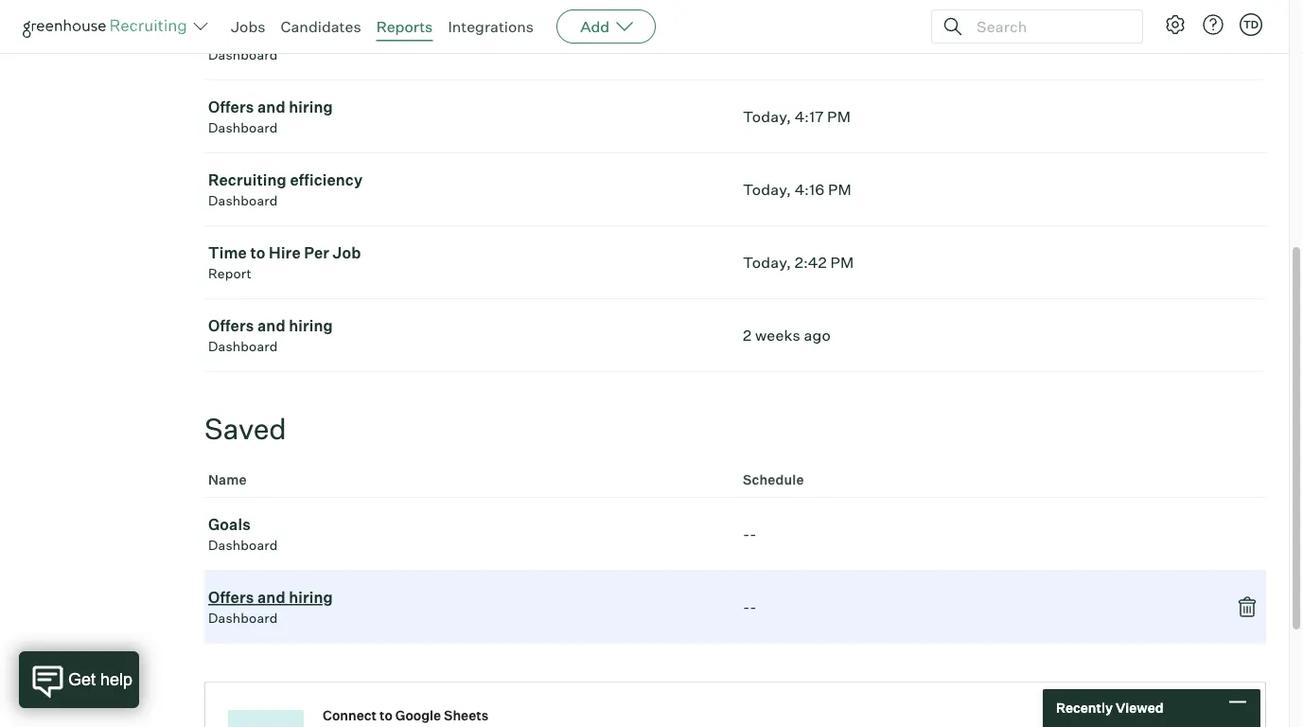 Task type: vqa. For each thing, say whether or not it's contained in the screenshot.
Hire
yes



Task type: describe. For each thing, give the bounding box(es) containing it.
integrations
[[448, 17, 534, 36]]

1 dashboard from the top
[[208, 47, 278, 63]]

weeks
[[755, 326, 801, 345]]

today, for dashboard
[[743, 180, 792, 199]]

today, for hire
[[743, 253, 792, 272]]

integrations link
[[448, 17, 534, 36]]

4:17 for sourcing
[[795, 34, 824, 53]]

today, for hiring
[[743, 107, 792, 126]]

job
[[333, 243, 361, 262]]

reports link
[[376, 17, 433, 36]]

google
[[395, 707, 441, 724]]

td button
[[1240, 13, 1263, 36]]

recruiting efficiency dashboard
[[208, 171, 363, 209]]

connect to google sheets
[[323, 707, 489, 724]]

configure image
[[1164, 13, 1187, 36]]

td
[[1244, 18, 1259, 31]]

2:42
[[795, 253, 827, 272]]

today, 2:42 pm
[[743, 253, 854, 272]]

to for connect
[[380, 707, 393, 724]]

goals dashboard
[[208, 515, 278, 554]]

jobs
[[231, 17, 266, 36]]

offers for ago
[[208, 316, 254, 335]]

Search text field
[[972, 13, 1126, 40]]

sourcing
[[208, 25, 276, 44]]

time
[[208, 243, 247, 262]]

and for pm
[[257, 98, 286, 117]]

2
[[743, 326, 752, 345]]

time to hire per job report
[[208, 243, 361, 282]]

6 dashboard from the top
[[208, 610, 278, 626]]

ago
[[804, 326, 831, 345]]

to for time
[[250, 243, 266, 262]]

hiring for ago
[[289, 316, 333, 335]]

3 offers and hiring dashboard from the top
[[208, 588, 333, 626]]

4 dashboard from the top
[[208, 338, 278, 355]]

name
[[208, 472, 247, 488]]

offers and hiring dashboard for pm
[[208, 98, 333, 136]]

hire
[[269, 243, 301, 262]]

sheets
[[444, 707, 489, 724]]

recruiting
[[208, 171, 287, 190]]

viewed
[[1116, 700, 1164, 716]]

offers for pm
[[208, 98, 254, 117]]

2 dashboard from the top
[[208, 119, 278, 136]]

dashboard inside recruiting efficiency dashboard
[[208, 192, 278, 209]]

3 offers from the top
[[208, 588, 254, 607]]

and for ago
[[257, 316, 286, 335]]



Task type: locate. For each thing, give the bounding box(es) containing it.
pm
[[827, 34, 851, 53], [827, 107, 851, 126], [828, 180, 852, 199], [831, 253, 854, 272]]

-- for offers and hiring
[[743, 598, 757, 616]]

1 offers and hiring dashboard from the top
[[208, 98, 333, 136]]

dashboard down sourcing
[[208, 47, 278, 63]]

offers down sourcing dashboard
[[208, 98, 254, 117]]

pm for hiring
[[827, 107, 851, 126]]

0 vertical spatial and
[[257, 98, 286, 117]]

dashboard
[[208, 47, 278, 63], [208, 119, 278, 136], [208, 192, 278, 209], [208, 338, 278, 355], [208, 537, 278, 554], [208, 610, 278, 626]]

0 vertical spatial today, 4:17 pm
[[743, 34, 851, 53]]

1 vertical spatial to
[[380, 707, 393, 724]]

to left 'hire'
[[250, 243, 266, 262]]

and
[[257, 98, 286, 117], [257, 316, 286, 335], [257, 588, 286, 607]]

4:16
[[795, 180, 825, 199]]

per
[[304, 243, 330, 262]]

to
[[250, 243, 266, 262], [380, 707, 393, 724]]

to left google
[[380, 707, 393, 724]]

today, 4:17 pm
[[743, 34, 851, 53], [743, 107, 851, 126]]

add button
[[557, 9, 656, 44]]

offers and hiring dashboard down report
[[208, 316, 333, 355]]

report
[[208, 265, 252, 282]]

offers and hiring dashboard down goals dashboard
[[208, 588, 333, 626]]

-- for goals
[[743, 525, 757, 544]]

-
[[743, 525, 750, 544], [750, 525, 757, 544], [743, 598, 750, 616], [750, 598, 757, 616]]

2 -- from the top
[[743, 598, 757, 616]]

reports
[[376, 17, 433, 36]]

td button
[[1236, 9, 1267, 40]]

to inside the time to hire per job report
[[250, 243, 266, 262]]

and down goals dashboard
[[257, 588, 286, 607]]

2 today, 4:17 pm from the top
[[743, 107, 851, 126]]

2 4:17 from the top
[[795, 107, 824, 126]]

3 dashboard from the top
[[208, 192, 278, 209]]

3 today, from the top
[[743, 180, 792, 199]]

0 vertical spatial to
[[250, 243, 266, 262]]

add
[[580, 17, 610, 36]]

today,
[[743, 34, 792, 53], [743, 107, 792, 126], [743, 180, 792, 199], [743, 253, 792, 272]]

2 weeks ago
[[743, 326, 831, 345]]

2 vertical spatial offers
[[208, 588, 254, 607]]

schedule
[[743, 472, 804, 488]]

2 vertical spatial hiring
[[289, 588, 333, 607]]

offers down report
[[208, 316, 254, 335]]

2 vertical spatial offers and hiring dashboard
[[208, 588, 333, 626]]

hiring for pm
[[289, 98, 333, 117]]

1 vertical spatial 4:17
[[795, 107, 824, 126]]

greenhouse recruiting image
[[23, 15, 193, 38]]

efficiency
[[290, 171, 363, 190]]

1 4:17 from the top
[[795, 34, 824, 53]]

2 and from the top
[[257, 316, 286, 335]]

--
[[743, 525, 757, 544], [743, 598, 757, 616]]

dashboard down goals dashboard
[[208, 610, 278, 626]]

0 vertical spatial offers and hiring dashboard
[[208, 98, 333, 136]]

recently viewed
[[1057, 700, 1164, 716]]

dashboard down goals
[[208, 537, 278, 554]]

1 vertical spatial offers and hiring dashboard
[[208, 316, 333, 355]]

pm for hire
[[831, 253, 854, 272]]

2 hiring from the top
[[289, 316, 333, 335]]

1 today, from the top
[[743, 34, 792, 53]]

sourcing dashboard
[[208, 25, 278, 63]]

1 today, 4:17 pm from the top
[[743, 34, 851, 53]]

offers and hiring dashboard up recruiting
[[208, 98, 333, 136]]

2 offers and hiring dashboard from the top
[[208, 316, 333, 355]]

2 offers from the top
[[208, 316, 254, 335]]

3 and from the top
[[257, 588, 286, 607]]

dashboard up recruiting
[[208, 119, 278, 136]]

today, 4:17 pm for sourcing
[[743, 34, 851, 53]]

1 and from the top
[[257, 98, 286, 117]]

1 vertical spatial hiring
[[289, 316, 333, 335]]

offers down goals dashboard
[[208, 588, 254, 607]]

0 vertical spatial --
[[743, 525, 757, 544]]

goals
[[208, 515, 251, 534]]

offers and hiring dashboard
[[208, 98, 333, 136], [208, 316, 333, 355], [208, 588, 333, 626]]

0 horizontal spatial to
[[250, 243, 266, 262]]

0 vertical spatial offers
[[208, 98, 254, 117]]

1 horizontal spatial to
[[380, 707, 393, 724]]

connect
[[323, 707, 377, 724]]

offers and hiring dashboard for ago
[[208, 316, 333, 355]]

3 hiring from the top
[[289, 588, 333, 607]]

1 vertical spatial offers
[[208, 316, 254, 335]]

today, 4:17 pm for offers and hiring
[[743, 107, 851, 126]]

and down the time to hire per job report
[[257, 316, 286, 335]]

2 today, from the top
[[743, 107, 792, 126]]

dashboard down report
[[208, 338, 278, 355]]

jobs link
[[231, 17, 266, 36]]

0 vertical spatial 4:17
[[795, 34, 824, 53]]

1 offers from the top
[[208, 98, 254, 117]]

1 vertical spatial and
[[257, 316, 286, 335]]

pm for dashboard
[[828, 180, 852, 199]]

candidates
[[281, 17, 361, 36]]

1 vertical spatial --
[[743, 598, 757, 616]]

1 -- from the top
[[743, 525, 757, 544]]

hiring
[[289, 98, 333, 117], [289, 316, 333, 335], [289, 588, 333, 607]]

4:17 for offers and hiring
[[795, 107, 824, 126]]

1 vertical spatial today, 4:17 pm
[[743, 107, 851, 126]]

4 today, from the top
[[743, 253, 792, 272]]

candidates link
[[281, 17, 361, 36]]

saved
[[204, 411, 287, 447]]

and down sourcing dashboard
[[257, 98, 286, 117]]

recently
[[1057, 700, 1113, 716]]

2 vertical spatial and
[[257, 588, 286, 607]]

today, 4:16 pm
[[743, 180, 852, 199]]

offers
[[208, 98, 254, 117], [208, 316, 254, 335], [208, 588, 254, 607]]

1 hiring from the top
[[289, 98, 333, 117]]

0 vertical spatial hiring
[[289, 98, 333, 117]]

4:17
[[795, 34, 824, 53], [795, 107, 824, 126]]

dashboard down recruiting
[[208, 192, 278, 209]]

5 dashboard from the top
[[208, 537, 278, 554]]



